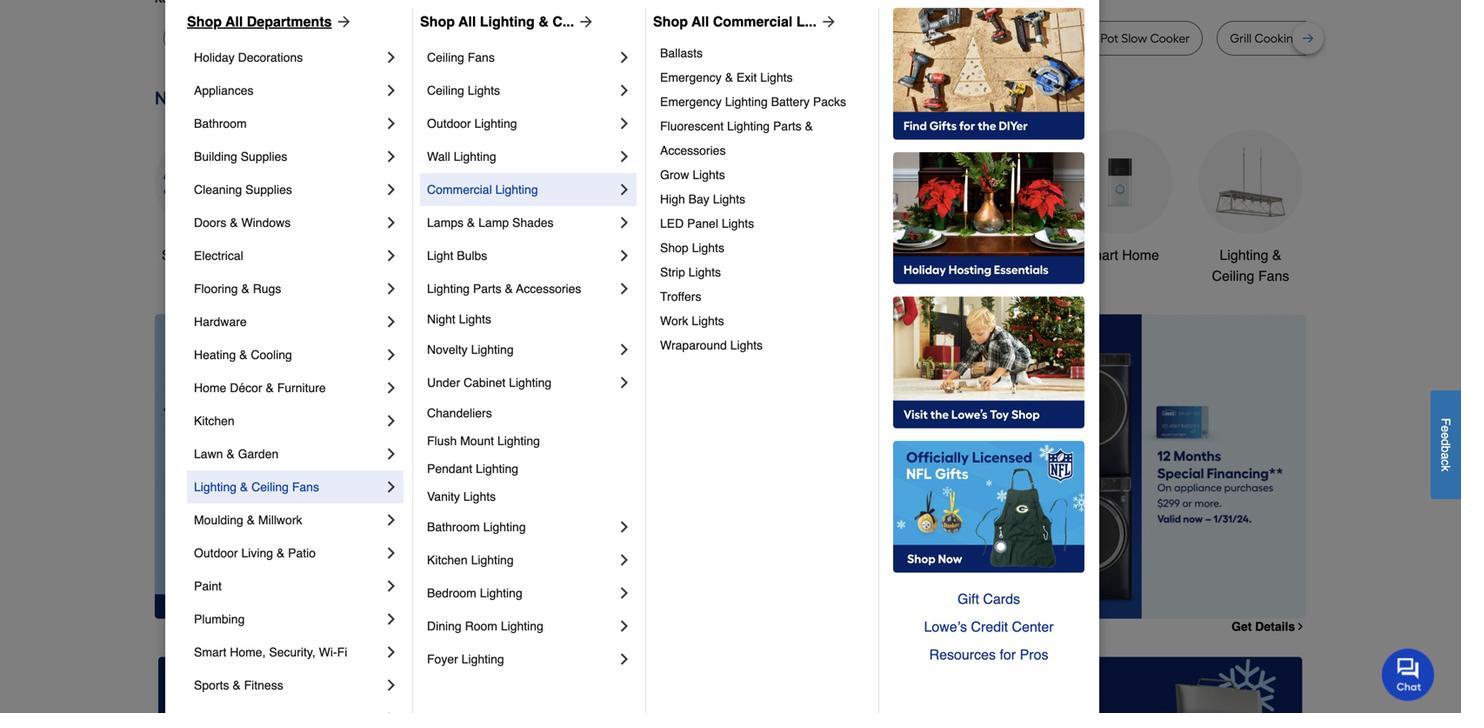 Task type: vqa. For each thing, say whether or not it's contained in the screenshot.
rightmost Kitchen
yes



Task type: locate. For each thing, give the bounding box(es) containing it.
2 horizontal spatial slow
[[1122, 31, 1148, 46]]

arrow right image
[[574, 13, 595, 30], [817, 13, 838, 30]]

outdoor inside outdoor lighting link
[[427, 117, 471, 131]]

1 horizontal spatial bathroom link
[[938, 130, 1043, 266]]

chevron right image for cleaning supplies
[[383, 181, 400, 198]]

pot for crock pot
[[321, 31, 339, 46]]

tools link
[[416, 130, 520, 266]]

lights up high bay lights
[[693, 168, 726, 182]]

accessories up the grow lights
[[661, 144, 726, 158]]

0 vertical spatial commercial
[[713, 13, 793, 30]]

0 vertical spatial emergency
[[661, 70, 722, 84]]

chevron right image for kitchen lighting
[[616, 552, 634, 569]]

home décor & furniture
[[194, 381, 326, 395]]

chevron right image for lawn & garden
[[383, 446, 400, 463]]

2 horizontal spatial shop
[[654, 13, 688, 30]]

fitness
[[244, 679, 283, 693]]

strip
[[661, 265, 686, 279]]

0 vertical spatial outdoor
[[427, 117, 471, 131]]

0 vertical spatial lighting & ceiling fans link
[[1199, 130, 1304, 287]]

grow lights link
[[661, 163, 867, 187]]

lighting inside flush mount lighting link
[[498, 434, 540, 448]]

shop for shop all deals
[[162, 247, 194, 263]]

get up to 2 free select tools or batteries when you buy 1 with select purchases. image
[[158, 657, 522, 714]]

decorations for christmas
[[562, 268, 636, 284]]

cooker up holiday
[[205, 31, 245, 46]]

chevron right image for sports & fitness
[[383, 677, 400, 694]]

1 horizontal spatial lighting & ceiling fans link
[[1199, 130, 1304, 287]]

arrow right image up microwave countertop at the top of page
[[574, 13, 595, 30]]

lighting parts & accessories link
[[427, 272, 616, 305]]

0 horizontal spatial tools
[[452, 247, 484, 263]]

chevron right image for bathroom lighting
[[616, 519, 634, 536]]

1 horizontal spatial cooking
[[1255, 31, 1302, 46]]

1 vertical spatial parts
[[473, 282, 502, 296]]

0 horizontal spatial crock
[[285, 31, 318, 46]]

emergency for emergency lighting battery packs
[[661, 95, 722, 109]]

emergency
[[661, 70, 722, 84], [661, 95, 722, 109]]

ballasts
[[661, 46, 703, 60]]

holiday decorations link
[[194, 41, 383, 74]]

all inside 'link'
[[198, 247, 213, 263]]

2 horizontal spatial kitchen
[[679, 247, 726, 263]]

1 crock from the left
[[285, 31, 318, 46]]

chevron right image for holiday decorations
[[383, 49, 400, 66]]

0 horizontal spatial commercial
[[427, 183, 492, 197]]

1 horizontal spatial crock
[[803, 31, 836, 46]]

equipment
[[826, 268, 893, 284]]

1 vertical spatial smart
[[194, 646, 227, 660]]

1 horizontal spatial smart
[[1082, 247, 1119, 263]]

chevron right image
[[383, 82, 400, 99], [616, 82, 634, 99], [383, 115, 400, 132], [616, 181, 634, 198], [383, 214, 400, 231], [616, 214, 634, 231], [616, 280, 634, 298], [383, 313, 400, 331], [616, 374, 634, 392], [383, 512, 400, 529], [383, 545, 400, 562], [383, 578, 400, 595], [383, 611, 400, 628], [1296, 621, 1307, 632], [383, 644, 400, 661]]

ceiling fans link
[[427, 41, 616, 74]]

0 horizontal spatial cooking
[[860, 31, 906, 46]]

1 horizontal spatial decorations
[[562, 268, 636, 284]]

center
[[1013, 619, 1054, 635]]

supplies for cleaning supplies
[[246, 183, 292, 197]]

all left deals
[[198, 247, 213, 263]]

under cabinet lighting link
[[427, 366, 616, 399]]

lights for shop lights
[[692, 241, 725, 255]]

tools down 'lamps & lamp shades'
[[452, 247, 484, 263]]

lights inside 'link'
[[692, 241, 725, 255]]

lights for ceiling lights
[[468, 84, 500, 97]]

shop for shop lights
[[661, 241, 689, 255]]

furniture
[[277, 381, 326, 395]]

1 vertical spatial emergency
[[661, 95, 722, 109]]

bathroom lighting link
[[427, 511, 616, 544]]

shop lights link
[[661, 236, 867, 260]]

1 cooking from the left
[[860, 31, 906, 46]]

emergency down ballasts
[[661, 70, 722, 84]]

0 horizontal spatial parts
[[473, 282, 502, 296]]

wraparound lights link
[[661, 333, 867, 358]]

1 horizontal spatial kitchen
[[427, 553, 468, 567]]

1 shop from the left
[[187, 13, 222, 30]]

0 horizontal spatial arrow right image
[[574, 13, 595, 30]]

0 horizontal spatial smart
[[194, 646, 227, 660]]

accessories up night lights link
[[516, 282, 582, 296]]

parts down the battery
[[774, 119, 802, 133]]

kitchen for kitchen
[[194, 414, 235, 428]]

e up d at the right bottom of the page
[[1440, 426, 1454, 433]]

2 horizontal spatial cooker
[[1151, 31, 1191, 46]]

ballasts link
[[661, 41, 867, 65]]

decorations down shop all departments link
[[238, 50, 303, 64]]

shop for shop all lighting & c...
[[420, 13, 455, 30]]

1 vertical spatial arrow right image
[[1275, 467, 1292, 484]]

c
[[1440, 460, 1454, 466]]

0 horizontal spatial fans
[[292, 480, 319, 494]]

0 vertical spatial decorations
[[238, 50, 303, 64]]

1 horizontal spatial arrow right image
[[817, 13, 838, 30]]

emergency for emergency & exit lights
[[661, 70, 722, 84]]

scroll to item #2 image
[[842, 588, 884, 595]]

fans inside lighting & ceiling fans
[[1259, 268, 1290, 284]]

1 horizontal spatial commercial
[[713, 13, 793, 30]]

1 horizontal spatial accessories
[[661, 144, 726, 158]]

1 vertical spatial fans
[[1259, 268, 1290, 284]]

outdoor inside outdoor tools & equipment
[[810, 247, 860, 263]]

2 shop from the left
[[420, 13, 455, 30]]

kitchen inside "link"
[[427, 553, 468, 567]]

0 vertical spatial smart
[[1082, 247, 1119, 263]]

lighting inside commercial lighting link
[[496, 183, 538, 197]]

cooker left 'grill'
[[1151, 31, 1191, 46]]

3 cooker from the left
[[1151, 31, 1191, 46]]

kitchen up lawn
[[194, 414, 235, 428]]

chevron right image
[[383, 49, 400, 66], [616, 49, 634, 66], [616, 115, 634, 132], [383, 148, 400, 165], [616, 148, 634, 165], [383, 181, 400, 198], [383, 247, 400, 265], [616, 247, 634, 265], [383, 280, 400, 298], [616, 341, 634, 359], [383, 346, 400, 364], [383, 379, 400, 397], [383, 412, 400, 430], [383, 446, 400, 463], [383, 479, 400, 496], [616, 519, 634, 536], [616, 552, 634, 569], [616, 585, 634, 602], [616, 618, 634, 635], [616, 651, 634, 668], [383, 677, 400, 694], [383, 710, 400, 714]]

lights up novelty lighting
[[459, 312, 492, 326]]

christmas decorations link
[[547, 130, 651, 287]]

scroll to item #5 image
[[967, 588, 1009, 595]]

3 shop from the left
[[654, 13, 688, 30]]

decorations for holiday
[[238, 50, 303, 64]]

1 horizontal spatial shop
[[661, 241, 689, 255]]

appliances
[[194, 84, 254, 97]]

arrow right image inside shop all departments link
[[332, 13, 353, 30]]

shop for shop all commercial l...
[[654, 13, 688, 30]]

lights for work lights
[[692, 314, 725, 328]]

1 emergency from the top
[[661, 70, 722, 84]]

bathroom link
[[194, 107, 383, 140], [938, 130, 1043, 266]]

1 e from the top
[[1440, 426, 1454, 433]]

chevron right image inside get details "link"
[[1296, 621, 1307, 632]]

kitchen faucets link
[[677, 130, 781, 266]]

light bulbs
[[427, 249, 488, 263]]

novelty lighting link
[[427, 333, 616, 366]]

work lights link
[[661, 309, 867, 333]]

lighting inside novelty lighting link
[[471, 343, 514, 357]]

2 vertical spatial outdoor
[[194, 547, 238, 560]]

3 slow from the left
[[1122, 31, 1148, 46]]

2 horizontal spatial outdoor
[[810, 247, 860, 263]]

recommended searches for you heading
[[155, 0, 1307, 7]]

kitchen link
[[194, 405, 383, 438]]

outdoor for outdoor living & patio
[[194, 547, 238, 560]]

0 vertical spatial accessories
[[661, 144, 726, 158]]

2 e from the top
[[1440, 433, 1454, 439]]

lowe's
[[925, 619, 968, 635]]

0 horizontal spatial bathroom
[[194, 117, 247, 131]]

lighting inside under cabinet lighting link
[[509, 376, 552, 390]]

under
[[427, 376, 460, 390]]

2 horizontal spatial fans
[[1259, 268, 1290, 284]]

foyer lighting link
[[427, 643, 616, 676]]

0 vertical spatial supplies
[[241, 150, 288, 164]]

1 horizontal spatial arrow right image
[[1275, 467, 1292, 484]]

lighting inside bathroom lighting link
[[483, 520, 526, 534]]

grow
[[661, 168, 690, 182]]

accessories
[[661, 144, 726, 158], [516, 282, 582, 296]]

sports & fitness
[[194, 679, 283, 693]]

crock down departments
[[285, 31, 318, 46]]

4 pot from the left
[[1008, 31, 1026, 46]]

arrow right image up crock pot cooking pot
[[817, 13, 838, 30]]

0 horizontal spatial arrow right image
[[332, 13, 353, 30]]

lighting inside the fluorescent lighting parts & accessories
[[728, 119, 770, 133]]

lights inside 'link'
[[731, 339, 763, 352]]

vanity lights link
[[427, 483, 634, 511]]

outdoor lighting
[[427, 117, 517, 131]]

kitchen up strip lights
[[679, 247, 726, 263]]

chevron right image for bedroom lighting
[[616, 585, 634, 602]]

0 vertical spatial parts
[[774, 119, 802, 133]]

ceiling fans
[[427, 50, 495, 64]]

chevron right image for wall lighting
[[616, 148, 634, 165]]

lights down 'led panel lights'
[[692, 241, 725, 255]]

chevron right image for moulding & millwork
[[383, 512, 400, 529]]

emergency & exit lights link
[[661, 65, 867, 90]]

fluorescent lighting parts & accessories link
[[661, 114, 867, 163]]

lights down arrow left icon
[[464, 490, 496, 504]]

fans
[[468, 50, 495, 64], [1259, 268, 1290, 284], [292, 480, 319, 494]]

shop up ballasts
[[654, 13, 688, 30]]

arrow right image for shop all lighting & c...
[[574, 13, 595, 30]]

dining
[[427, 620, 462, 634]]

chevron right image for heating & cooling
[[383, 346, 400, 364]]

1 horizontal spatial tools
[[864, 247, 896, 263]]

microwave countertop
[[520, 31, 647, 46]]

kitchen
[[679, 247, 726, 263], [194, 414, 235, 428], [427, 553, 468, 567]]

1 horizontal spatial shop
[[420, 13, 455, 30]]

credit
[[972, 619, 1009, 635]]

0 horizontal spatial shop
[[162, 247, 194, 263]]

vanity lights
[[427, 490, 496, 504]]

lights down shop lights
[[689, 265, 721, 279]]

chevron right image for smart home, security, wi-fi
[[383, 644, 400, 661]]

all down 'recommended searches for you' 'heading' on the top of page
[[692, 13, 709, 30]]

bedroom lighting link
[[427, 577, 616, 610]]

chevron right image for lighting & ceiling fans
[[383, 479, 400, 496]]

vanity
[[427, 490, 460, 504]]

outdoor up equipment in the top right of the page
[[810, 247, 860, 263]]

chevron right image for ceiling fans
[[616, 49, 634, 66]]

decorations down christmas
[[562, 268, 636, 284]]

outdoor for outdoor tools & equipment
[[810, 247, 860, 263]]

gift
[[958, 591, 980, 607]]

0 horizontal spatial outdoor
[[194, 547, 238, 560]]

f
[[1440, 418, 1454, 426]]

1 vertical spatial outdoor
[[810, 247, 860, 263]]

slow cooker
[[177, 31, 245, 46]]

kitchen up bedroom
[[427, 553, 468, 567]]

0 vertical spatial lighting & ceiling fans
[[1213, 247, 1290, 284]]

lights up wraparound lights
[[692, 314, 725, 328]]

supplies up cleaning supplies
[[241, 150, 288, 164]]

up to 30 percent off select grills and accessories. image
[[940, 657, 1304, 714]]

chevron right image for kitchen
[[383, 412, 400, 430]]

emergency up fluorescent
[[661, 95, 722, 109]]

chevron right image for dining room lighting
[[616, 618, 634, 635]]

shop these last-minute gifts. $99 or less. quantities are limited and won't last. image
[[155, 315, 436, 619]]

shop inside 'link'
[[661, 241, 689, 255]]

1 horizontal spatial bathroom
[[427, 520, 480, 534]]

find gifts for the diyer. image
[[894, 8, 1085, 140]]

1 horizontal spatial outdoor
[[427, 117, 471, 131]]

1 arrow right image from the left
[[574, 13, 595, 30]]

crock down the l...
[[803, 31, 836, 46]]

commercial down 'recommended searches for you' 'heading' on the top of page
[[713, 13, 793, 30]]

chevron right image for electrical
[[383, 247, 400, 265]]

pendant
[[427, 462, 473, 476]]

all up slow cooker
[[226, 13, 243, 30]]

2 pot from the left
[[839, 31, 857, 46]]

lighting inside kitchen lighting "link"
[[471, 553, 514, 567]]

grow lights
[[661, 168, 726, 182]]

1 vertical spatial decorations
[[562, 268, 636, 284]]

commercial lighting
[[427, 183, 538, 197]]

bulbs
[[457, 249, 488, 263]]

wraparound
[[661, 339, 727, 352]]

tools up equipment in the top right of the page
[[864, 247, 896, 263]]

lawn
[[194, 447, 223, 461]]

shop up "triple slow cooker"
[[420, 13, 455, 30]]

outdoor down moulding
[[194, 547, 238, 560]]

lighting & ceiling fans
[[1213, 247, 1290, 284], [194, 480, 319, 494]]

1 vertical spatial kitchen
[[194, 414, 235, 428]]

1 horizontal spatial fans
[[468, 50, 495, 64]]

chevron right image for doors & windows
[[383, 214, 400, 231]]

arrow right image
[[332, 13, 353, 30], [1275, 467, 1292, 484]]

chevron right image for commercial lighting
[[616, 181, 634, 198]]

pot for instant pot
[[1008, 31, 1026, 46]]

2 vertical spatial bathroom
[[427, 520, 480, 534]]

cooker up ceiling fans at top left
[[441, 31, 480, 46]]

heating & cooling link
[[194, 339, 383, 372]]

crock right instant pot
[[1066, 31, 1098, 46]]

grill
[[1231, 31, 1252, 46]]

1 vertical spatial lighting & ceiling fans
[[194, 480, 319, 494]]

0 vertical spatial arrow right image
[[332, 13, 353, 30]]

2 emergency from the top
[[661, 95, 722, 109]]

arrow right image inside shop all lighting & c... link
[[574, 13, 595, 30]]

parts down bulbs in the left top of the page
[[473, 282, 502, 296]]

electrical link
[[194, 239, 383, 272]]

shop down doors at the left of page
[[162, 247, 194, 263]]

hardware
[[194, 315, 247, 329]]

all up ceiling fans at top left
[[459, 13, 476, 30]]

1 vertical spatial lighting & ceiling fans link
[[194, 471, 383, 504]]

2 tools from the left
[[864, 247, 896, 263]]

1 vertical spatial accessories
[[516, 282, 582, 296]]

sports & fitness link
[[194, 669, 383, 702]]

1 tools from the left
[[452, 247, 484, 263]]

chevron right image for foyer lighting
[[616, 651, 634, 668]]

0 horizontal spatial cooker
[[205, 31, 245, 46]]

0 horizontal spatial bathroom link
[[194, 107, 383, 140]]

lights for strip lights
[[689, 265, 721, 279]]

shop up slow cooker
[[187, 13, 222, 30]]

commercial down wall lighting
[[427, 183, 492, 197]]

5 pot from the left
[[1101, 31, 1119, 46]]

1 horizontal spatial cooker
[[441, 31, 480, 46]]

tools
[[452, 247, 484, 263], [864, 247, 896, 263]]

1 horizontal spatial parts
[[774, 119, 802, 133]]

plumbing link
[[194, 603, 383, 636]]

2 horizontal spatial crock
[[1066, 31, 1098, 46]]

lights down work lights link
[[731, 339, 763, 352]]

outdoor living & patio link
[[194, 537, 383, 570]]

smart home
[[1082, 247, 1160, 263]]

0 horizontal spatial slow
[[177, 31, 202, 46]]

0 horizontal spatial shop
[[187, 13, 222, 30]]

2 crock from the left
[[803, 31, 836, 46]]

0 horizontal spatial accessories
[[516, 282, 582, 296]]

arrow right image inside shop all commercial l... link
[[817, 13, 838, 30]]

2 horizontal spatial bathroom
[[960, 247, 1020, 263]]

c...
[[553, 13, 574, 30]]

chevron right image for hardware
[[383, 313, 400, 331]]

commercial
[[713, 13, 793, 30], [427, 183, 492, 197]]

lighting inside outdoor lighting link
[[475, 117, 517, 131]]

1 horizontal spatial slow
[[412, 31, 438, 46]]

kitchen for kitchen lighting
[[427, 553, 468, 567]]

parts
[[774, 119, 802, 133], [473, 282, 502, 296]]

chevron right image for lamps & lamp shades
[[616, 214, 634, 231]]

0 vertical spatial bathroom
[[194, 117, 247, 131]]

0 horizontal spatial decorations
[[238, 50, 303, 64]]

sports
[[194, 679, 229, 693]]

1 vertical spatial home
[[194, 381, 227, 395]]

lights right bay
[[713, 192, 746, 206]]

0 vertical spatial home
[[1123, 247, 1160, 263]]

parts inside the fluorescent lighting parts & accessories
[[774, 119, 802, 133]]

wall
[[427, 150, 451, 164]]

e up b
[[1440, 433, 1454, 439]]

3 crock from the left
[[1066, 31, 1098, 46]]

2 vertical spatial kitchen
[[427, 553, 468, 567]]

supplies up the windows
[[246, 183, 292, 197]]

led
[[661, 217, 684, 231]]

1 pot from the left
[[321, 31, 339, 46]]

0 vertical spatial kitchen
[[679, 247, 726, 263]]

up to 30 percent off select major appliances. plus, save up to an extra $750 on major appliances. image
[[464, 315, 1307, 619]]

smart
[[1082, 247, 1119, 263], [194, 646, 227, 660]]

1 vertical spatial supplies
[[246, 183, 292, 197]]

cabinet
[[464, 376, 506, 390]]

lights up outdoor lighting
[[468, 84, 500, 97]]

outdoor up the wall
[[427, 117, 471, 131]]

shop up the strip
[[661, 241, 689, 255]]

2 arrow right image from the left
[[817, 13, 838, 30]]

shop inside 'link'
[[162, 247, 194, 263]]

lights for grow lights
[[693, 168, 726, 182]]

lighting parts & accessories
[[427, 282, 582, 296]]

0 horizontal spatial kitchen
[[194, 414, 235, 428]]

battery
[[772, 95, 810, 109]]



Task type: describe. For each thing, give the bounding box(es) containing it.
chevron right image for under cabinet lighting
[[616, 374, 634, 392]]

dining room lighting
[[427, 620, 544, 634]]

lighting inside foyer lighting link
[[462, 653, 504, 667]]

pot for crock pot slow cooker
[[1101, 31, 1119, 46]]

lighting inside wall lighting link
[[454, 150, 497, 164]]

shop all commercial l...
[[654, 13, 817, 30]]

all for deals
[[198, 247, 213, 263]]

2 slow from the left
[[412, 31, 438, 46]]

kitchen faucets
[[679, 247, 779, 263]]

details
[[1256, 620, 1296, 634]]

flooring
[[194, 282, 238, 296]]

rack
[[1405, 31, 1433, 46]]

heating
[[194, 348, 236, 362]]

kitchen for kitchen faucets
[[679, 247, 726, 263]]

lighting inside pendant lighting link
[[476, 462, 519, 476]]

lighting inside emergency lighting battery packs link
[[726, 95, 768, 109]]

holiday hosting essentials. image
[[894, 152, 1085, 285]]

tools inside outdoor tools & equipment
[[864, 247, 896, 263]]

pot for crock pot cooking pot
[[839, 31, 857, 46]]

outdoor for outdoor lighting
[[427, 117, 471, 131]]

chevron right image for bathroom
[[383, 115, 400, 132]]

grill cooking grate & warming rack
[[1231, 31, 1433, 46]]

pendant lighting link
[[427, 455, 634, 483]]

supplies for building supplies
[[241, 150, 288, 164]]

accessories inside the fluorescent lighting parts & accessories
[[661, 144, 726, 158]]

chevron right image for lighting parts & accessories
[[616, 280, 634, 298]]

for
[[1000, 647, 1017, 663]]

crock pot cooking pot
[[803, 31, 927, 46]]

instant
[[967, 31, 1005, 46]]

lamp
[[479, 216, 509, 230]]

departments
[[247, 13, 332, 30]]

garden
[[238, 447, 279, 461]]

packs
[[814, 95, 847, 109]]

christmas
[[567, 247, 630, 263]]

0 vertical spatial fans
[[468, 50, 495, 64]]

millwork
[[258, 513, 302, 527]]

led panel lights link
[[661, 211, 867, 236]]

foyer lighting
[[427, 653, 504, 667]]

lighting inside shop all lighting & c... link
[[480, 13, 535, 30]]

deals
[[217, 247, 252, 263]]

lighting inside the dining room lighting link
[[501, 620, 544, 634]]

resources for pros link
[[894, 641, 1085, 669]]

cleaning supplies link
[[194, 173, 383, 206]]

chandeliers link
[[427, 399, 634, 427]]

cards
[[984, 591, 1021, 607]]

fi
[[337, 646, 347, 660]]

& inside the fluorescent lighting parts & accessories
[[805, 119, 814, 133]]

fluorescent
[[661, 119, 724, 133]]

3 pot from the left
[[909, 31, 927, 46]]

d
[[1440, 439, 1454, 446]]

doors & windows link
[[194, 206, 383, 239]]

shop all lighting & c... link
[[420, 11, 595, 32]]

1 vertical spatial commercial
[[427, 183, 492, 197]]

lights for vanity lights
[[464, 490, 496, 504]]

1 horizontal spatial lighting & ceiling fans
[[1213, 247, 1290, 284]]

gift cards link
[[894, 586, 1085, 614]]

outdoor tools & equipment link
[[808, 130, 912, 287]]

shop all deals
[[162, 247, 252, 263]]

shop all deals link
[[155, 130, 259, 266]]

1 slow from the left
[[177, 31, 202, 46]]

chevron right image for building supplies
[[383, 148, 400, 165]]

moulding & millwork
[[194, 513, 302, 527]]

hardware link
[[194, 305, 383, 339]]

lights for wraparound lights
[[731, 339, 763, 352]]

gift cards
[[958, 591, 1021, 607]]

room
[[465, 620, 498, 634]]

0 horizontal spatial home
[[194, 381, 227, 395]]

f e e d b a c k button
[[1432, 391, 1462, 500]]

chevron right image for novelty lighting
[[616, 341, 634, 359]]

flush mount lighting link
[[427, 427, 634, 455]]

ceiling lights
[[427, 84, 500, 97]]

chat invite button image
[[1383, 648, 1436, 701]]

exit
[[737, 70, 757, 84]]

all for commercial
[[692, 13, 709, 30]]

smart for smart home
[[1082, 247, 1119, 263]]

moulding
[[194, 513, 244, 527]]

crock for crock pot cooking pot
[[803, 31, 836, 46]]

2 vertical spatial fans
[[292, 480, 319, 494]]

bathroom lighting
[[427, 520, 526, 534]]

scroll to item #4 image
[[925, 588, 967, 595]]

flush mount lighting
[[427, 434, 540, 448]]

lights for night lights
[[459, 312, 492, 326]]

chevron right image for outdoor living & patio
[[383, 545, 400, 562]]

chevron right image for paint
[[383, 578, 400, 595]]

2 cooking from the left
[[1255, 31, 1302, 46]]

emergency & exit lights
[[661, 70, 793, 84]]

smart home, security, wi-fi
[[194, 646, 347, 660]]

lighting inside bedroom lighting link
[[480, 587, 523, 600]]

chevron right image for flooring & rugs
[[383, 280, 400, 298]]

home,
[[230, 646, 266, 660]]

chevron right image for plumbing
[[383, 611, 400, 628]]

foyer
[[427, 653, 458, 667]]

crock for crock pot
[[285, 31, 318, 46]]

lighting inside lighting parts & accessories link
[[427, 282, 470, 296]]

night lights
[[427, 312, 492, 326]]

2 cooker from the left
[[441, 31, 480, 46]]

novelty
[[427, 343, 468, 357]]

high bay lights link
[[661, 187, 867, 211]]

panel
[[688, 217, 719, 231]]

ceiling lights link
[[427, 74, 616, 107]]

chevron right image for home décor & furniture
[[383, 379, 400, 397]]

bay
[[689, 192, 710, 206]]

dining room lighting link
[[427, 610, 616, 643]]

1 cooker from the left
[[205, 31, 245, 46]]

flooring & rugs
[[194, 282, 281, 296]]

chevron right image for light bulbs
[[616, 247, 634, 265]]

arrow left image
[[479, 467, 496, 484]]

officially licensed n f l gifts. shop now. image
[[894, 441, 1085, 573]]

lights up the kitchen faucets
[[722, 217, 755, 231]]

bedroom lighting
[[427, 587, 523, 600]]

1 vertical spatial bathroom
[[960, 247, 1020, 263]]

lamps & lamp shades
[[427, 216, 554, 230]]

shop lights
[[661, 241, 725, 255]]

lights up emergency lighting battery packs link
[[761, 70, 793, 84]]

wi-
[[319, 646, 337, 660]]

building supplies link
[[194, 140, 383, 173]]

building
[[194, 150, 237, 164]]

crock for crock pot slow cooker
[[1066, 31, 1098, 46]]

cleaning supplies
[[194, 183, 292, 197]]

cooling
[[251, 348, 292, 362]]

doors
[[194, 216, 227, 230]]

arrow right image for shop all commercial l...
[[817, 13, 838, 30]]

shop for shop all departments
[[187, 13, 222, 30]]

chevron right image for ceiling lights
[[616, 82, 634, 99]]

shop all commercial l... link
[[654, 11, 838, 32]]

get details
[[1232, 620, 1296, 634]]

get details link
[[1232, 620, 1307, 634]]

0 horizontal spatial lighting & ceiling fans link
[[194, 471, 383, 504]]

paint
[[194, 580, 222, 593]]

new deals every day during 25 days of deals image
[[155, 84, 1307, 113]]

night
[[427, 312, 456, 326]]

mount
[[460, 434, 494, 448]]

smart for smart home, security, wi-fi
[[194, 646, 227, 660]]

holiday decorations
[[194, 50, 303, 64]]

a
[[1440, 453, 1454, 460]]

1 horizontal spatial home
[[1123, 247, 1160, 263]]

troffers
[[661, 290, 702, 304]]

led panel lights
[[661, 217, 755, 231]]

chevron right image for outdoor lighting
[[616, 115, 634, 132]]

0 horizontal spatial lighting & ceiling fans
[[194, 480, 319, 494]]

up to 35 percent off select small appliances. image
[[549, 657, 913, 714]]

chevron right image for appliances
[[383, 82, 400, 99]]

all for departments
[[226, 13, 243, 30]]

shop all departments
[[187, 13, 332, 30]]

strip lights link
[[661, 260, 867, 285]]

all for lighting
[[459, 13, 476, 30]]

outdoor tools & equipment
[[810, 247, 910, 284]]

emergency lighting battery packs link
[[661, 90, 867, 114]]

patio
[[288, 547, 316, 560]]

& inside outdoor tools & equipment
[[900, 247, 910, 263]]

visit the lowe's toy shop. image
[[894, 297, 1085, 429]]

holiday
[[194, 50, 235, 64]]

crock pot slow cooker
[[1066, 31, 1191, 46]]



